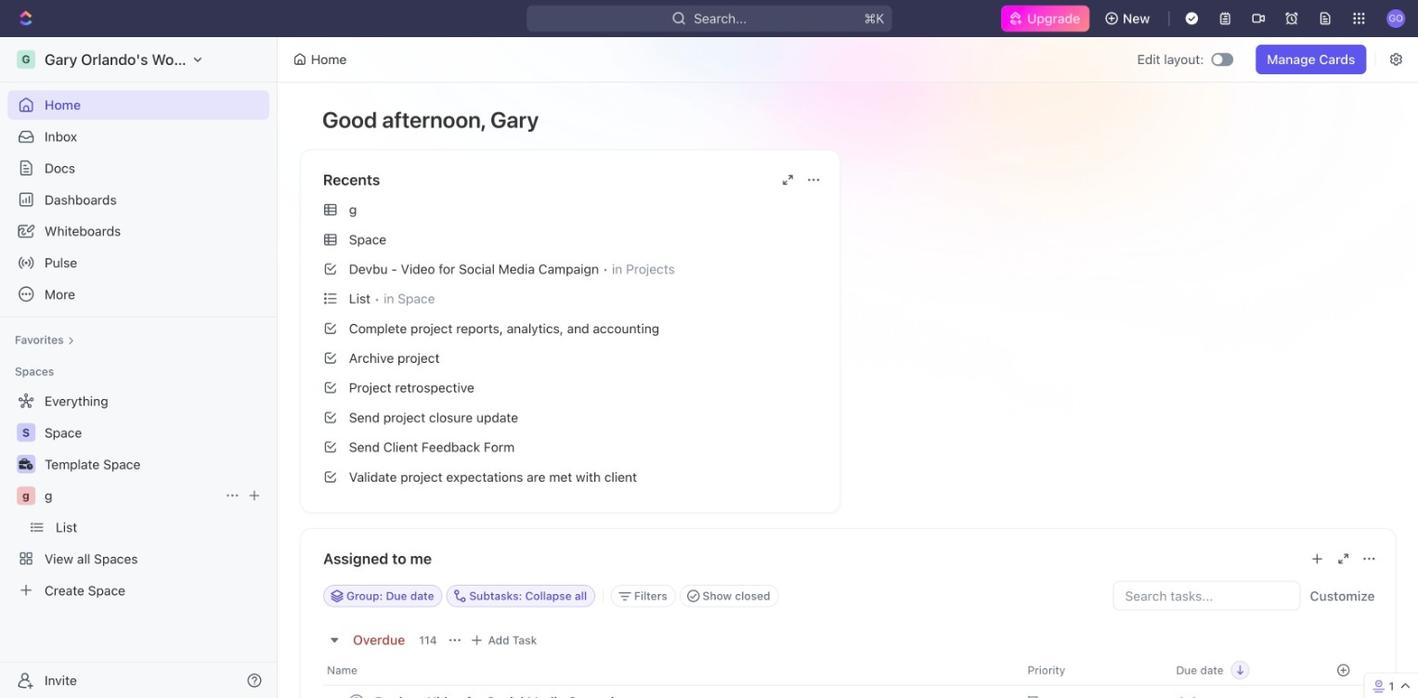 Task type: describe. For each thing, give the bounding box(es) containing it.
business time image
[[19, 459, 33, 470]]

sidebar navigation
[[0, 37, 282, 699]]

Search tasks... text field
[[1114, 582, 1300, 610]]

space, , element
[[17, 424, 35, 442]]

g, , element
[[17, 487, 35, 505]]



Task type: locate. For each thing, give the bounding box(es) containing it.
tree
[[7, 386, 270, 606]]

gary orlando's workspace, , element
[[17, 50, 35, 69]]

tree inside sidebar navigation
[[7, 386, 270, 606]]



Task type: vqa. For each thing, say whether or not it's contained in the screenshot.
Questions and Answers "row group"
no



